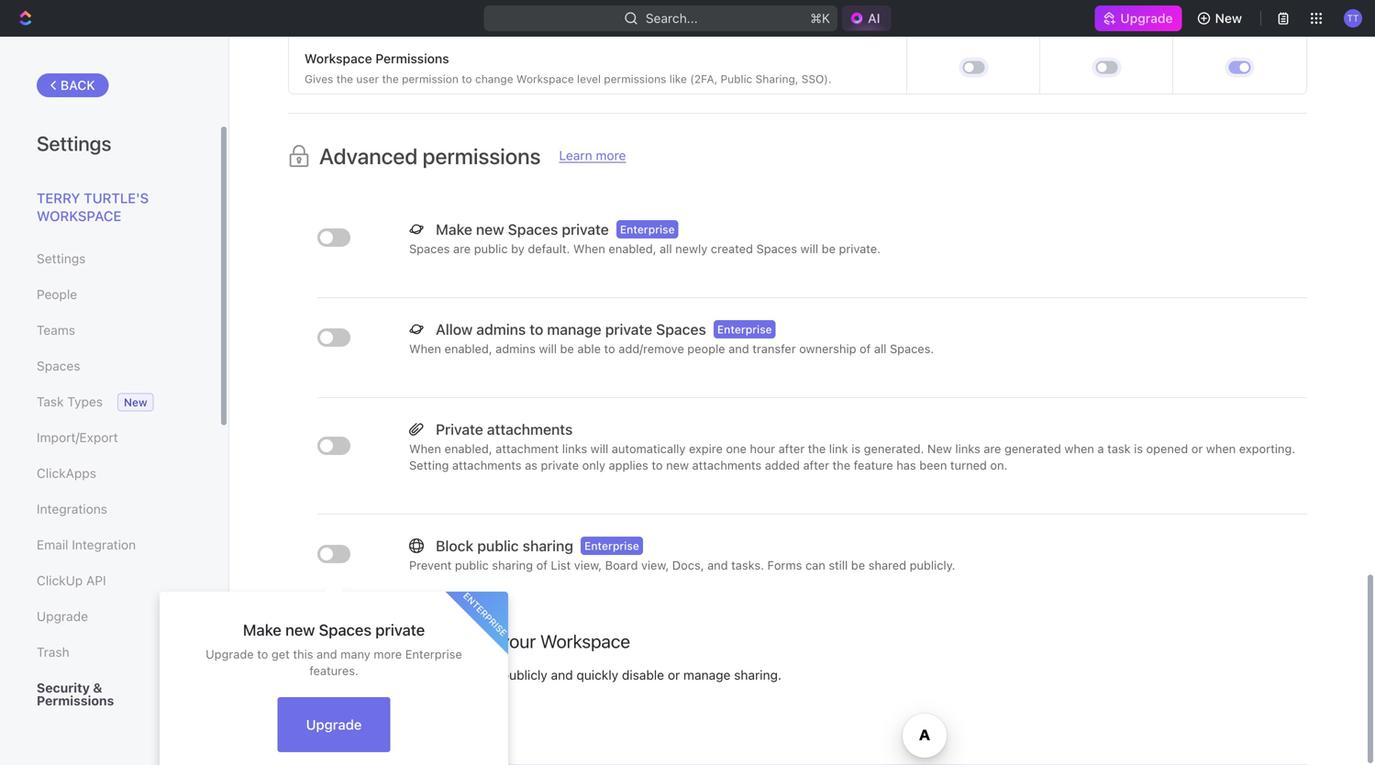 Task type: vqa. For each thing, say whether or not it's contained in the screenshot.
GIVES THE USER THE PERMISSION TO SETUP ANY THIRD PARTY WORKSPACE INTEGRATIONS.
yes



Task type: describe. For each thing, give the bounding box(es) containing it.
public for enterprise
[[477, 537, 519, 555]]

more inside make new spaces private upgrade to get this and many more enterprise features.
[[374, 647, 402, 661]]

ai
[[868, 11, 881, 26]]

upgrade inside make new spaces private upgrade to get this and many more enterprise features.
[[206, 647, 254, 661]]

sharing.
[[734, 668, 782, 683]]

0 horizontal spatial shared
[[458, 668, 498, 683]]

public
[[721, 72, 753, 85]]

link
[[829, 442, 849, 456]]

generated
[[1005, 442, 1062, 456]]

block
[[436, 537, 474, 555]]

sales
[[356, 721, 387, 735]]

as
[[525, 458, 538, 472]]

permissions inside workspace permissions gives the user the permission to change workspace level permissions like (2fa, public sharing, sso).
[[604, 72, 667, 85]]

1 vertical spatial manage
[[684, 668, 731, 683]]

clickup api link
[[37, 565, 183, 597]]

advanced permissions
[[319, 143, 541, 169]]

allow
[[436, 321, 473, 338]]

disable
[[622, 668, 665, 683]]

1 is from the left
[[852, 442, 861, 456]]

still
[[829, 558, 848, 572]]

sharing for enterprise
[[523, 537, 574, 555]]

contact sales
[[307, 721, 387, 735]]

tt
[[1348, 13, 1360, 23]]

integrations link
[[37, 494, 183, 525]]

get
[[272, 647, 290, 661]]

your
[[501, 630, 536, 652]]

new inside settings element
[[124, 396, 147, 409]]

1 horizontal spatial all
[[660, 242, 672, 255]]

or inside when enabled, attachment links will automatically expire one hour after the link is generated. new links are generated when a task is opened or when exporting. setting attachments as private only applies to new attachments added after the feature has been turned on.
[[1192, 442, 1203, 456]]

spaces up allow
[[409, 242, 450, 255]]

1 when from the left
[[1065, 442, 1095, 456]]

like
[[670, 72, 687, 85]]

prevent public sharing of list view, board view, docs, and tasks. forms can still be shared publicly.
[[409, 558, 956, 572]]

opened
[[1147, 442, 1189, 456]]

and right people
[[729, 342, 749, 356]]

1 vertical spatial of
[[537, 558, 548, 572]]

are inside when enabled, attachment links will automatically expire one hour after the link is generated. new links are generated when a task is opened or when exporting. setting attachments as private only applies to new attachments added after the feature has been turned on.
[[984, 442, 1002, 456]]

sharing for for
[[411, 630, 470, 652]]

ownership
[[800, 342, 857, 356]]

people
[[688, 342, 726, 356]]

integrations
[[37, 502, 107, 517]]

will inside when enabled, attachment links will automatically expire one hour after the link is generated. new links are generated when a task is opened or when exporting. setting attachments as private only applies to new attachments added after the feature has been turned on.
[[591, 442, 609, 456]]

when for attachments
[[409, 442, 441, 456]]

1 links from the left
[[562, 442, 587, 456]]

1 user from the top
[[356, 24, 379, 37]]

enterprise inside make new spaces private upgrade to get this and many more enterprise features.
[[405, 647, 462, 661]]

clickapps link
[[37, 458, 183, 489]]

clickapps
[[37, 466, 96, 481]]

add/remove
[[619, 342, 684, 356]]

upgrade left new 'button' on the top
[[1121, 11, 1173, 26]]

1 view, from the left
[[574, 558, 602, 572]]

attachments down one at the bottom right of the page
[[692, 458, 762, 472]]

trash
[[37, 645, 69, 660]]

newly
[[676, 242, 708, 255]]

manage
[[288, 630, 353, 652]]

(2fa,
[[690, 72, 718, 85]]

board
[[605, 558, 638, 572]]

trash link
[[37, 637, 183, 668]]

docs,
[[673, 558, 704, 572]]

learn more link
[[559, 148, 626, 163]]

0 horizontal spatial been
[[425, 668, 454, 683]]

ai button
[[843, 6, 892, 31]]

enterprise up publicly
[[461, 590, 509, 639]]

when enabled, attachment links will automatically expire one hour after the link is generated. new links are generated when a task is opened or when exporting. setting attachments as private only applies to new attachments added after the feature has been turned on.
[[409, 442, 1296, 472]]

0 horizontal spatial are
[[453, 242, 471, 255]]

0 horizontal spatial all
[[314, 668, 327, 683]]

prevent
[[409, 558, 452, 572]]

integrations.
[[647, 24, 712, 37]]

a
[[1098, 442, 1105, 456]]

to left 'setup'
[[462, 24, 472, 37]]

email integration link
[[37, 530, 183, 561]]

0 vertical spatial be
[[822, 242, 836, 255]]

0 horizontal spatial manage
[[547, 321, 602, 338]]

for
[[474, 630, 496, 652]]

to inside make new spaces private upgrade to get this and many more enterprise features.
[[257, 647, 268, 661]]

new for make new spaces private enterprise
[[476, 221, 504, 238]]

security & permissions
[[37, 680, 114, 708]]

clickup api
[[37, 573, 106, 588]]

attachments up attachment
[[487, 421, 573, 438]]

back
[[61, 78, 95, 93]]

learn
[[559, 148, 593, 163]]

2 vertical spatial upgrade link
[[278, 698, 390, 753]]

teams link
[[37, 315, 183, 346]]

to down default.
[[530, 321, 544, 338]]

2 settings from the top
[[37, 251, 86, 266]]

permissions inside settings element
[[37, 693, 114, 708]]

public left the by
[[474, 242, 508, 255]]

allow admins to manage private spaces
[[436, 321, 706, 338]]

can
[[806, 558, 826, 572]]

block public sharing enterprise
[[436, 537, 640, 555]]

import/export link
[[37, 422, 183, 453]]

see
[[288, 668, 311, 683]]

see all items that have been shared publicly and quickly disable or manage sharing.
[[288, 668, 782, 683]]

sso).
[[802, 72, 832, 85]]

terry turtle's workspace
[[37, 190, 149, 224]]

public for for
[[357, 630, 406, 652]]

have
[[393, 668, 421, 683]]

1 settings from the top
[[37, 131, 111, 155]]

make new spaces private upgrade to get this and many more enterprise features.
[[206, 621, 462, 678]]

to right the able
[[604, 342, 616, 356]]

2 horizontal spatial be
[[852, 558, 866, 572]]

make new spaces private enterprise
[[436, 221, 675, 238]]

types
[[67, 394, 103, 409]]

and right docs,
[[708, 558, 728, 572]]

security
[[37, 680, 90, 696]]

learn more
[[559, 148, 626, 163]]

that
[[367, 668, 390, 683]]

spaces are public by default. when enabled, all newly created spaces will be private.
[[409, 242, 881, 255]]

integration
[[72, 537, 136, 552]]

1 vertical spatial or
[[668, 668, 680, 683]]

this
[[293, 647, 313, 661]]

enterprise inside make new spaces private enterprise
[[620, 223, 675, 236]]

1 permission from the top
[[402, 24, 459, 37]]

one
[[726, 442, 747, 456]]

2 horizontal spatial will
[[801, 242, 819, 255]]

new for make new spaces private upgrade to get this and many more enterprise features.
[[285, 621, 315, 639]]

spaces up the by
[[508, 221, 558, 238]]

expire
[[689, 442, 723, 456]]

able
[[578, 342, 601, 356]]

to inside when enabled, attachment links will automatically expire one hour after the link is generated. new links are generated when a task is opened or when exporting. setting attachments as private only applies to new attachments added after the feature has been turned on.
[[652, 458, 663, 472]]

enterprise inside block public sharing enterprise
[[585, 540, 640, 552]]

0 vertical spatial of
[[860, 342, 871, 356]]

publicly.
[[910, 558, 956, 572]]

new button
[[1190, 4, 1254, 33]]

applies
[[609, 458, 649, 472]]



Task type: locate. For each thing, give the bounding box(es) containing it.
0 vertical spatial new
[[476, 221, 504, 238]]

make for make new spaces private upgrade to get this and many more enterprise features.
[[243, 621, 282, 639]]

1 vertical spatial shared
[[458, 668, 498, 683]]

1 horizontal spatial more
[[596, 148, 626, 163]]

back link
[[37, 73, 109, 97]]

quickly
[[577, 668, 619, 683]]

1 horizontal spatial new
[[928, 442, 952, 456]]

sharing
[[523, 537, 574, 555], [492, 558, 533, 572], [411, 630, 470, 652]]

private inside when enabled, attachment links will automatically expire one hour after the link is generated. new links are generated when a task is opened or when exporting. setting attachments as private only applies to new attachments added after the feature has been turned on.
[[541, 458, 579, 472]]

and inside make new spaces private upgrade to get this and many more enterprise features.
[[317, 647, 337, 661]]

make inside make new spaces private upgrade to get this and many more enterprise features.
[[243, 621, 282, 639]]

after up added on the bottom right of the page
[[779, 442, 805, 456]]

people
[[37, 287, 77, 302]]

sharing for of
[[492, 558, 533, 572]]

api
[[86, 573, 106, 588]]

links
[[562, 442, 587, 456], [956, 442, 981, 456]]

workspace permissions gives the user the permission to change workspace level permissions like (2fa, public sharing, sso).
[[305, 51, 832, 85]]

enterprise up board
[[585, 540, 640, 552]]

0 horizontal spatial is
[[852, 442, 861, 456]]

private up have
[[376, 621, 425, 639]]

more up that
[[374, 647, 402, 661]]

will
[[801, 242, 819, 255], [539, 342, 557, 356], [591, 442, 609, 456]]

permission left 'setup'
[[402, 24, 459, 37]]

to inside workspace permissions gives the user the permission to change workspace level permissions like (2fa, public sharing, sso).
[[462, 72, 472, 85]]

spaces
[[508, 221, 558, 238], [409, 242, 450, 255], [757, 242, 797, 255], [656, 321, 706, 338], [37, 358, 80, 374], [319, 621, 372, 639]]

spaces down teams
[[37, 358, 80, 374]]

1 vertical spatial when
[[409, 342, 441, 356]]

1 vertical spatial permissions
[[37, 693, 114, 708]]

private up default.
[[562, 221, 609, 238]]

0 horizontal spatial will
[[539, 342, 557, 356]]

0 vertical spatial enabled,
[[609, 242, 657, 255]]

2 vertical spatial new
[[285, 621, 315, 639]]

enterprise up transfer
[[718, 323, 772, 336]]

will up only
[[591, 442, 609, 456]]

third
[[529, 24, 553, 37]]

1 vertical spatial new
[[124, 396, 147, 409]]

new
[[476, 221, 504, 238], [666, 458, 689, 472], [285, 621, 315, 639]]

0 vertical spatial settings
[[37, 131, 111, 155]]

upgrade link left new 'button' on the top
[[1095, 6, 1183, 31]]

only
[[582, 458, 606, 472]]

1 horizontal spatial new
[[476, 221, 504, 238]]

permission left change
[[402, 72, 459, 85]]

2 vertical spatial will
[[591, 442, 609, 456]]

exporting.
[[1240, 442, 1296, 456]]

spaces.
[[890, 342, 934, 356]]

0 vertical spatial gives
[[305, 24, 333, 37]]

0 vertical spatial permission
[[402, 24, 459, 37]]

1 vertical spatial will
[[539, 342, 557, 356]]

email integration
[[37, 537, 136, 552]]

enabled,
[[609, 242, 657, 255], [445, 342, 492, 356], [445, 442, 492, 456]]

0 vertical spatial been
[[920, 458, 947, 472]]

enterprise up have
[[405, 647, 462, 661]]

1 horizontal spatial permissions
[[604, 72, 667, 85]]

2 vertical spatial be
[[852, 558, 866, 572]]

terry
[[37, 190, 80, 206]]

of
[[860, 342, 871, 356], [537, 558, 548, 572]]

enabled, for private attachments
[[445, 442, 492, 456]]

0 vertical spatial shared
[[869, 558, 907, 572]]

sharing up list
[[523, 537, 574, 555]]

public up that
[[357, 630, 406, 652]]

automatically
[[612, 442, 686, 456]]

1 vertical spatial user
[[356, 72, 379, 85]]

when left a
[[1065, 442, 1095, 456]]

enterprise up the 'spaces are public by default. when enabled, all newly created spaces will be private.'
[[620, 223, 675, 236]]

permission inside workspace permissions gives the user the permission to change workspace level permissions like (2fa, public sharing, sso).
[[402, 72, 459, 85]]

manage up the able
[[547, 321, 602, 338]]

people link
[[37, 279, 183, 310]]

by
[[511, 242, 525, 255]]

of right ownership
[[860, 342, 871, 356]]

1 horizontal spatial of
[[860, 342, 871, 356]]

private up the add/remove
[[605, 321, 653, 338]]

new inside 'button'
[[1216, 11, 1243, 26]]

0 vertical spatial will
[[801, 242, 819, 255]]

new inside when enabled, attachment links will automatically expire one hour after the link is generated. new links are generated when a task is opened or when exporting. setting attachments as private only applies to new attachments added after the feature has been turned on.
[[666, 458, 689, 472]]

upgrade down clickup
[[37, 609, 88, 624]]

0 horizontal spatial when
[[1065, 442, 1095, 456]]

contact sales button
[[288, 709, 406, 746]]

transfer
[[753, 342, 796, 356]]

view, right list
[[574, 558, 602, 572]]

2 gives from the top
[[305, 72, 333, 85]]

1 gives from the top
[[305, 24, 333, 37]]

1 vertical spatial enabled,
[[445, 342, 492, 356]]

be left private.
[[822, 242, 836, 255]]

0 horizontal spatial upgrade link
[[37, 601, 183, 632]]

when enabled, admins will be able to add/remove people and transfer ownership of all spaces.
[[409, 342, 934, 356]]

when
[[1065, 442, 1095, 456], [1207, 442, 1236, 456]]

created
[[711, 242, 753, 255]]

setup
[[475, 24, 505, 37]]

1 horizontal spatial view,
[[641, 558, 669, 572]]

1 vertical spatial make
[[243, 621, 282, 639]]

turned
[[951, 458, 987, 472]]

email
[[37, 537, 68, 552]]

attachments
[[487, 421, 573, 438], [452, 458, 522, 472], [692, 458, 762, 472]]

generated.
[[864, 442, 924, 456]]

spaces right created at the right of the page
[[757, 242, 797, 255]]

0 vertical spatial are
[[453, 242, 471, 255]]

when down make new spaces private enterprise
[[573, 242, 606, 255]]

enabled, left newly on the top of the page
[[609, 242, 657, 255]]

0 vertical spatial make
[[436, 221, 473, 238]]

manage left sharing.
[[684, 668, 731, 683]]

shared down 'for'
[[458, 668, 498, 683]]

publicly
[[502, 668, 548, 683]]

2 links from the left
[[956, 442, 981, 456]]

all left newly on the top of the page
[[660, 242, 672, 255]]

will down allow admins to manage private spaces
[[539, 342, 557, 356]]

1 horizontal spatial links
[[956, 442, 981, 456]]

1 horizontal spatial is
[[1134, 442, 1143, 456]]

public for of
[[455, 558, 489, 572]]

private
[[436, 421, 483, 438]]

0 vertical spatial permissions
[[376, 51, 449, 66]]

private inside make new spaces private upgrade to get this and many more enterprise features.
[[376, 621, 425, 639]]

enabled, inside when enabled, attachment links will automatically expire one hour after the link is generated. new links are generated when a task is opened or when exporting. setting attachments as private only applies to new attachments added after the feature has been turned on.
[[445, 442, 492, 456]]

1 horizontal spatial manage
[[684, 668, 731, 683]]

1 horizontal spatial are
[[984, 442, 1002, 456]]

0 horizontal spatial or
[[668, 668, 680, 683]]

1 vertical spatial all
[[874, 342, 887, 356]]

enabled, for allow admins to manage private spaces
[[445, 342, 492, 356]]

all right see
[[314, 668, 327, 683]]

2 vertical spatial all
[[314, 668, 327, 683]]

private.
[[839, 242, 881, 255]]

private
[[562, 221, 609, 238], [605, 321, 653, 338], [541, 458, 579, 472], [376, 621, 425, 639]]

new inside when enabled, attachment links will automatically expire one hour after the link is generated. new links are generated when a task is opened or when exporting. setting attachments as private only applies to new attachments added after the feature has been turned on.
[[928, 442, 952, 456]]

will left private.
[[801, 242, 819, 255]]

gives the user the permission to setup any third party workspace integrations.
[[305, 24, 712, 37]]

items
[[331, 668, 363, 683]]

upgrade
[[1121, 11, 1173, 26], [37, 609, 88, 624], [206, 647, 254, 661], [306, 717, 362, 733]]

be right still
[[852, 558, 866, 572]]

1 vertical spatial been
[[425, 668, 454, 683]]

many
[[341, 647, 371, 661]]

spaces inside make new spaces private upgrade to get this and many more enterprise features.
[[319, 621, 372, 639]]

admins right allow
[[477, 321, 526, 338]]

1 horizontal spatial permissions
[[376, 51, 449, 66]]

workspace inside terry turtle's workspace
[[37, 208, 122, 224]]

to left change
[[462, 72, 472, 85]]

contact
[[307, 721, 353, 735]]

upgrade link up trash link
[[37, 601, 183, 632]]

be
[[822, 242, 836, 255], [560, 342, 574, 356], [852, 558, 866, 572]]

public down "block"
[[455, 558, 489, 572]]

when up setting
[[409, 442, 441, 456]]

2 permission from the top
[[402, 72, 459, 85]]

0 vertical spatial permissions
[[604, 72, 667, 85]]

task types
[[37, 394, 103, 409]]

0 vertical spatial all
[[660, 242, 672, 255]]

admins
[[477, 321, 526, 338], [496, 342, 536, 356]]

new inside make new spaces private upgrade to get this and many more enterprise features.
[[285, 621, 315, 639]]

2 user from the top
[[356, 72, 379, 85]]

0 horizontal spatial new
[[124, 396, 147, 409]]

0 horizontal spatial more
[[374, 647, 402, 661]]

spaces inside settings element
[[37, 358, 80, 374]]

sharing left 'for'
[[411, 630, 470, 652]]

1 vertical spatial admins
[[496, 342, 536, 356]]

shared left publicly.
[[869, 558, 907, 572]]

0 vertical spatial upgrade link
[[1095, 6, 1183, 31]]

is right 'task' at the right bottom of the page
[[1134, 442, 1143, 456]]

change
[[475, 72, 514, 85]]

turtle's
[[84, 190, 149, 206]]

forms
[[768, 558, 802, 572]]

1 vertical spatial permission
[[402, 72, 459, 85]]

links up only
[[562, 442, 587, 456]]

2 horizontal spatial new
[[666, 458, 689, 472]]

to left get
[[257, 647, 268, 661]]

spaces link
[[37, 351, 183, 382]]

0 horizontal spatial permissions
[[423, 143, 541, 169]]

after
[[779, 442, 805, 456], [803, 458, 830, 472]]

0 horizontal spatial be
[[560, 342, 574, 356]]

1 horizontal spatial or
[[1192, 442, 1203, 456]]

0 horizontal spatial links
[[562, 442, 587, 456]]

2 vertical spatial new
[[928, 442, 952, 456]]

permissions down change
[[423, 143, 541, 169]]

enabled, down allow
[[445, 342, 492, 356]]

list
[[551, 558, 571, 572]]

all left spaces.
[[874, 342, 887, 356]]

enabled, down private
[[445, 442, 492, 456]]

upgrade inside settings element
[[37, 609, 88, 624]]

when inside when enabled, attachment links will automatically expire one hour after the link is generated. new links are generated when a task is opened or when exporting. setting attachments as private only applies to new attachments added after the feature has been turned on.
[[409, 442, 441, 456]]

2 vertical spatial when
[[409, 442, 441, 456]]

settings up terry
[[37, 131, 111, 155]]

upgrade down items
[[306, 717, 362, 733]]

2 is from the left
[[1134, 442, 1143, 456]]

are
[[453, 242, 471, 255], [984, 442, 1002, 456]]

1 horizontal spatial will
[[591, 442, 609, 456]]

2 horizontal spatial all
[[874, 342, 887, 356]]

1 vertical spatial be
[[560, 342, 574, 356]]

1 horizontal spatial be
[[822, 242, 836, 255]]

public right "block"
[[477, 537, 519, 555]]

search...
[[646, 11, 698, 26]]

been right has on the right of the page
[[920, 458, 947, 472]]

0 vertical spatial after
[[779, 442, 805, 456]]

when for admins
[[409, 342, 441, 356]]

2 vertical spatial sharing
[[411, 630, 470, 652]]

party
[[556, 24, 583, 37]]

been inside when enabled, attachment links will automatically expire one hour after the link is generated. new links are generated when a task is opened or when exporting. setting attachments as private only applies to new attachments added after the feature has been turned on.
[[920, 458, 947, 472]]

sharing down block public sharing enterprise
[[492, 558, 533, 572]]

1 vertical spatial more
[[374, 647, 402, 661]]

advanced
[[319, 143, 418, 169]]

2 when from the left
[[1207, 442, 1236, 456]]

more right learn
[[596, 148, 626, 163]]

view, left docs,
[[641, 558, 669, 572]]

or
[[1192, 442, 1203, 456], [668, 668, 680, 683]]

when
[[573, 242, 606, 255], [409, 342, 441, 356], [409, 442, 441, 456]]

attachments down private attachments
[[452, 458, 522, 472]]

spaces up when enabled, admins will be able to add/remove people and transfer ownership of all spaces.
[[656, 321, 706, 338]]

gives inside workspace permissions gives the user the permission to change workspace level permissions like (2fa, public sharing, sso).
[[305, 72, 333, 85]]

security & permissions link
[[37, 673, 183, 717]]

0 vertical spatial new
[[1216, 11, 1243, 26]]

1 vertical spatial are
[[984, 442, 1002, 456]]

after down link
[[803, 458, 830, 472]]

settings up 'people'
[[37, 251, 86, 266]]

1 vertical spatial upgrade link
[[37, 601, 183, 632]]

1 vertical spatial sharing
[[492, 558, 533, 572]]

when left the exporting.
[[1207, 442, 1236, 456]]

links up turned
[[956, 442, 981, 456]]

when down allow
[[409, 342, 441, 356]]

tasks.
[[732, 558, 764, 572]]

0 vertical spatial or
[[1192, 442, 1203, 456]]

and left the quickly
[[551, 668, 573, 683]]

permissions inside workspace permissions gives the user the permission to change workspace level permissions like (2fa, public sharing, sso).
[[376, 51, 449, 66]]

1 horizontal spatial make
[[436, 221, 473, 238]]

0 vertical spatial sharing
[[523, 537, 574, 555]]

1 horizontal spatial when
[[1207, 442, 1236, 456]]

settings element
[[0, 37, 229, 765]]

be down allow admins to manage private spaces
[[560, 342, 574, 356]]

or right opened
[[1192, 442, 1203, 456]]

attachment
[[496, 442, 559, 456]]

0 horizontal spatial of
[[537, 558, 548, 572]]

and up features.
[[317, 647, 337, 661]]

view,
[[574, 558, 602, 572], [641, 558, 669, 572]]

0 vertical spatial user
[[356, 24, 379, 37]]

0 horizontal spatial new
[[285, 621, 315, 639]]

make down advanced permissions
[[436, 221, 473, 238]]

2 view, from the left
[[641, 558, 669, 572]]

1 vertical spatial new
[[666, 458, 689, 472]]

0 vertical spatial manage
[[547, 321, 602, 338]]

been right have
[[425, 668, 454, 683]]

user inside workspace permissions gives the user the permission to change workspace level permissions like (2fa, public sharing, sso).
[[356, 72, 379, 85]]

0 vertical spatial when
[[573, 242, 606, 255]]

0 vertical spatial more
[[596, 148, 626, 163]]

public
[[474, 242, 508, 255], [477, 537, 519, 555], [455, 558, 489, 572], [357, 630, 406, 652]]

new
[[1216, 11, 1243, 26], [124, 396, 147, 409], [928, 442, 952, 456]]

settings
[[37, 131, 111, 155], [37, 251, 86, 266]]

settings link
[[37, 243, 183, 274]]

more
[[596, 148, 626, 163], [374, 647, 402, 661]]

of left list
[[537, 558, 548, 572]]

1 vertical spatial permissions
[[423, 143, 541, 169]]

been
[[920, 458, 947, 472], [425, 668, 454, 683]]

are up on.
[[984, 442, 1002, 456]]

permission
[[402, 24, 459, 37], [402, 72, 459, 85]]

any
[[508, 24, 526, 37]]

1 horizontal spatial shared
[[869, 558, 907, 572]]

0 horizontal spatial view,
[[574, 558, 602, 572]]

and
[[729, 342, 749, 356], [708, 558, 728, 572], [317, 647, 337, 661], [551, 668, 573, 683]]

or right disable
[[668, 668, 680, 683]]

has
[[897, 458, 917, 472]]

permissions left like
[[604, 72, 667, 85]]

make for make new spaces private enterprise
[[436, 221, 473, 238]]

1 vertical spatial after
[[803, 458, 830, 472]]

private attachments
[[436, 421, 573, 438]]

⌘k
[[811, 11, 831, 26]]

upgrade left get
[[206, 647, 254, 661]]

is right link
[[852, 442, 861, 456]]

spaces up many
[[319, 621, 372, 639]]

upgrade link down items
[[278, 698, 390, 753]]

1 horizontal spatial upgrade link
[[278, 698, 390, 753]]

0 vertical spatial admins
[[477, 321, 526, 338]]

to down automatically
[[652, 458, 663, 472]]

2 vertical spatial enabled,
[[445, 442, 492, 456]]

default.
[[528, 242, 570, 255]]

permissions
[[604, 72, 667, 85], [423, 143, 541, 169]]

are left the by
[[453, 242, 471, 255]]

import/export
[[37, 430, 118, 445]]

1 vertical spatial settings
[[37, 251, 86, 266]]

1 vertical spatial gives
[[305, 72, 333, 85]]

make up get
[[243, 621, 282, 639]]

&
[[93, 680, 102, 696]]

0 horizontal spatial permissions
[[37, 693, 114, 708]]

private right as on the left of page
[[541, 458, 579, 472]]

admins down allow admins to manage private spaces
[[496, 342, 536, 356]]



